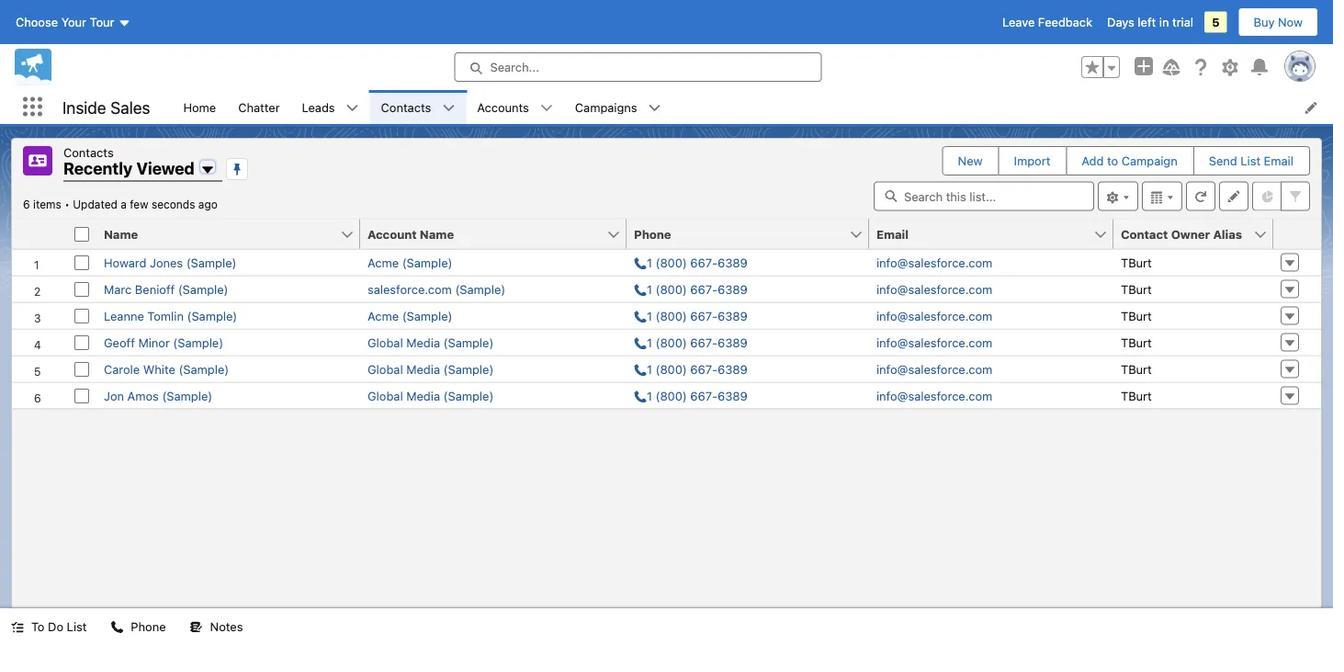 Task type: locate. For each thing, give the bounding box(es) containing it.
choose
[[16, 15, 58, 29]]

text default image
[[442, 102, 455, 114], [540, 102, 553, 114], [649, 102, 661, 114], [111, 621, 124, 634]]

1 (800) 667-6389 for howard jones (sample)
[[647, 256, 748, 269]]

text default image left notes on the left bottom of page
[[190, 621, 203, 634]]

2 vertical spatial media
[[406, 389, 440, 403]]

1 global from the top
[[368, 335, 403, 349]]

1 vertical spatial media
[[406, 362, 440, 376]]

0 horizontal spatial email
[[877, 227, 909, 241]]

email inside button
[[877, 227, 909, 241]]

2 global from the top
[[368, 362, 403, 376]]

acme down salesforce.com
[[368, 309, 399, 323]]

contacts down inside
[[63, 145, 114, 159]]

0 vertical spatial contacts
[[381, 100, 431, 114]]

text default image right accounts
[[540, 102, 553, 114]]

text default image left accounts
[[442, 102, 455, 114]]

6 6389 from the top
[[718, 389, 748, 403]]

text default image right leads
[[346, 102, 359, 114]]

account
[[368, 227, 417, 241]]

phone inside recently viewed grid
[[634, 227, 672, 241]]

5 (800) from the top
[[656, 362, 687, 376]]

media
[[406, 335, 440, 349], [406, 362, 440, 376], [406, 389, 440, 403]]

6 1 (800) 667-6389 from the top
[[647, 389, 748, 403]]

1 vertical spatial contacts
[[63, 145, 114, 159]]

campaigns
[[575, 100, 638, 114]]

1 (800) from the top
[[656, 256, 687, 269]]

name up howard
[[104, 227, 138, 241]]

2 667- from the top
[[691, 282, 718, 296]]

3 media from the top
[[406, 389, 440, 403]]

1 tburt from the top
[[1121, 256, 1152, 269]]

0 vertical spatial media
[[406, 335, 440, 349]]

0 vertical spatial global
[[368, 335, 403, 349]]

5
[[1212, 15, 1220, 29]]

667- for howard jones (sample)
[[691, 256, 718, 269]]

global media (sample) link for jon amos (sample)
[[368, 389, 494, 403]]

5 tburt from the top
[[1121, 362, 1152, 376]]

salesforce.com (sample) link
[[368, 282, 506, 296]]

search... button
[[455, 52, 822, 82]]

2 global media (sample) link from the top
[[368, 362, 494, 376]]

info@salesforce.com for howard jones (sample)
[[877, 256, 993, 269]]

text default image inside contacts list item
[[442, 102, 455, 114]]

geoff minor (sample)
[[104, 335, 223, 349]]

acme (sample) link for leanne tomlin (sample)
[[368, 309, 453, 323]]

few
[[130, 198, 148, 211]]

3 1 from the top
[[647, 309, 653, 323]]

acme (sample) link up salesforce.com
[[368, 256, 453, 269]]

(800) for howard jones (sample)
[[656, 256, 687, 269]]

cell inside recently viewed grid
[[67, 219, 97, 250]]

667- for geoff minor (sample)
[[691, 335, 718, 349]]

1 1 (800) 667-6389 from the top
[[647, 256, 748, 269]]

acme down 'account'
[[368, 256, 399, 269]]

4 1 (800) 667-6389 from the top
[[647, 335, 748, 349]]

0 vertical spatial email
[[1264, 154, 1294, 168]]

5 1 (800) 667-6389 from the top
[[647, 362, 748, 376]]

1 for marc benioff (sample)
[[647, 282, 653, 296]]

list containing home
[[172, 90, 1334, 124]]

1 vertical spatial acme
[[368, 309, 399, 323]]

4 1 (800) 667-6389 link from the top
[[634, 335, 748, 349]]

2 1 (800) 667-6389 from the top
[[647, 282, 748, 296]]

text default image left to
[[11, 621, 24, 634]]

None search field
[[874, 182, 1095, 211]]

text default image inside the to do list button
[[11, 621, 24, 634]]

action element
[[1274, 219, 1322, 250]]

contacts image
[[23, 146, 52, 176]]

left
[[1138, 15, 1157, 29]]

info@salesforce.com link
[[877, 256, 993, 269], [877, 282, 993, 296], [877, 309, 993, 323], [877, 335, 993, 349], [877, 362, 993, 376], [877, 389, 993, 403]]

text default image right to do list
[[111, 621, 124, 634]]

667- for leanne tomlin (sample)
[[691, 309, 718, 323]]

recently viewed grid
[[12, 219, 1322, 409]]

tburt
[[1121, 256, 1152, 269], [1121, 282, 1152, 296], [1121, 309, 1152, 323], [1121, 335, 1152, 349], [1121, 362, 1152, 376], [1121, 389, 1152, 403]]

0 horizontal spatial text default image
[[11, 621, 24, 634]]

0 horizontal spatial list
[[67, 620, 87, 634]]

text default image for accounts
[[540, 102, 553, 114]]

2 media from the top
[[406, 362, 440, 376]]

carole white (sample) link
[[104, 362, 229, 376]]

4 info@salesforce.com link from the top
[[877, 335, 993, 349]]

5 info@salesforce.com link from the top
[[877, 362, 993, 376]]

0 vertical spatial phone
[[634, 227, 672, 241]]

info@salesforce.com link for geoff minor (sample)
[[877, 335, 993, 349]]

recently viewed
[[63, 159, 195, 178]]

text default image inside leads list item
[[346, 102, 359, 114]]

email
[[1264, 154, 1294, 168], [877, 227, 909, 241]]

global media (sample) for carole white (sample)
[[368, 362, 494, 376]]

text default image for campaigns
[[649, 102, 661, 114]]

1 vertical spatial acme (sample) link
[[368, 309, 453, 323]]

1 1 from the top
[[647, 256, 653, 269]]

1 (800) 667-6389 for carole white (sample)
[[647, 362, 748, 376]]

to
[[31, 620, 45, 634]]

jon amos (sample) link
[[104, 389, 212, 403]]

chatter
[[238, 100, 280, 114]]

group
[[1082, 56, 1120, 78]]

jones
[[150, 256, 183, 269]]

6 1 from the top
[[647, 389, 653, 403]]

(800) for carole white (sample)
[[656, 362, 687, 376]]

1 vertical spatial acme (sample)
[[368, 309, 453, 323]]

inside sales
[[63, 97, 150, 117]]

updated
[[73, 198, 118, 211]]

1 horizontal spatial phone button
[[627, 219, 849, 249]]

1 vertical spatial global media (sample) link
[[368, 362, 494, 376]]

contact owner alias element
[[1114, 219, 1285, 250]]

0 horizontal spatial phone
[[131, 620, 166, 634]]

leads link
[[291, 90, 346, 124]]

1 (800) 667-6389 link for howard jones (sample)
[[634, 256, 748, 269]]

1 vertical spatial global
[[368, 362, 403, 376]]

info@salesforce.com link for leanne tomlin (sample)
[[877, 309, 993, 323]]

(800) for geoff minor (sample)
[[656, 335, 687, 349]]

1 info@salesforce.com from the top
[[877, 256, 993, 269]]

info@salesforce.com link for jon amos (sample)
[[877, 389, 993, 403]]

info@salesforce.com link for carole white (sample)
[[877, 362, 993, 376]]

list
[[172, 90, 1334, 124]]

3 667- from the top
[[691, 309, 718, 323]]

0 horizontal spatial name
[[104, 227, 138, 241]]

contacts right leads list item
[[381, 100, 431, 114]]

667- for marc benioff (sample)
[[691, 282, 718, 296]]

4 667- from the top
[[691, 335, 718, 349]]

tburt for geoff minor (sample)
[[1121, 335, 1152, 349]]

tburt for leanne tomlin (sample)
[[1121, 309, 1152, 323]]

alias
[[1214, 227, 1243, 241]]

3 1 (800) 667-6389 from the top
[[647, 309, 748, 323]]

1 1 (800) 667-6389 link from the top
[[634, 256, 748, 269]]

2 vertical spatial global media (sample)
[[368, 389, 494, 403]]

info@salesforce.com for jon amos (sample)
[[877, 389, 993, 403]]

2 acme (sample) from the top
[[368, 309, 453, 323]]

email inside "button"
[[1264, 154, 1294, 168]]

marc
[[104, 282, 132, 296]]

white
[[143, 362, 175, 376]]

now
[[1279, 15, 1303, 29]]

1 acme (sample) link from the top
[[368, 256, 453, 269]]

6389 for carole white (sample)
[[718, 362, 748, 376]]

1 global media (sample) from the top
[[368, 335, 494, 349]]

global media (sample) for jon amos (sample)
[[368, 389, 494, 403]]

3 global from the top
[[368, 389, 403, 403]]

1 horizontal spatial contacts
[[381, 100, 431, 114]]

recently viewed|contacts|list view element
[[11, 138, 1323, 608]]

6 1 (800) 667-6389 link from the top
[[634, 389, 748, 403]]

tburt for jon amos (sample)
[[1121, 389, 1152, 403]]

item number image
[[12, 219, 67, 249]]

3 global media (sample) link from the top
[[368, 389, 494, 403]]

leave feedback link
[[1003, 15, 1093, 29]]

global media (sample)
[[368, 335, 494, 349], [368, 362, 494, 376], [368, 389, 494, 403]]

6 info@salesforce.com link from the top
[[877, 389, 993, 403]]

do
[[48, 620, 63, 634]]

2 (800) from the top
[[656, 282, 687, 296]]

0 vertical spatial global media (sample)
[[368, 335, 494, 349]]

6389
[[718, 256, 748, 269], [718, 282, 748, 296], [718, 309, 748, 323], [718, 335, 748, 349], [718, 362, 748, 376], [718, 389, 748, 403]]

1 horizontal spatial phone
[[634, 227, 672, 241]]

global for jon amos (sample)
[[368, 389, 403, 403]]

acme (sample) down salesforce.com
[[368, 309, 453, 323]]

4 (800) from the top
[[656, 335, 687, 349]]

0 horizontal spatial phone button
[[100, 608, 177, 645]]

6 (800) from the top
[[656, 389, 687, 403]]

2 acme (sample) link from the top
[[368, 309, 453, 323]]

buy now
[[1254, 15, 1303, 29]]

6 info@salesforce.com from the top
[[877, 389, 993, 403]]

4 6389 from the top
[[718, 335, 748, 349]]

2 6389 from the top
[[718, 282, 748, 296]]

tomlin
[[147, 309, 184, 323]]

1 horizontal spatial email
[[1264, 154, 1294, 168]]

1 vertical spatial global media (sample)
[[368, 362, 494, 376]]

text default image
[[346, 102, 359, 114], [11, 621, 24, 634], [190, 621, 203, 634]]

2 1 (800) 667-6389 link from the top
[[634, 282, 748, 296]]

6389 for jon amos (sample)
[[718, 389, 748, 403]]

feedback
[[1039, 15, 1093, 29]]

0 vertical spatial acme (sample) link
[[368, 256, 453, 269]]

2 tburt from the top
[[1121, 282, 1152, 296]]

5 1 (800) 667-6389 link from the top
[[634, 362, 748, 376]]

0 vertical spatial acme (sample)
[[368, 256, 453, 269]]

list
[[1241, 154, 1261, 168], [67, 620, 87, 634]]

cell
[[67, 219, 97, 250]]

list right do
[[67, 620, 87, 634]]

1 (800) 667-6389 link for leanne tomlin (sample)
[[634, 309, 748, 323]]

5 6389 from the top
[[718, 362, 748, 376]]

3 (800) from the top
[[656, 309, 687, 323]]

2 global media (sample) from the top
[[368, 362, 494, 376]]

5 info@salesforce.com from the top
[[877, 362, 993, 376]]

phone
[[634, 227, 672, 241], [131, 620, 166, 634]]

benioff
[[135, 282, 175, 296]]

4 tburt from the top
[[1121, 335, 1152, 349]]

buy
[[1254, 15, 1275, 29]]

6 tburt from the top
[[1121, 389, 1152, 403]]

text default image down search... button
[[649, 102, 661, 114]]

text default image inside accounts list item
[[540, 102, 553, 114]]

contacts
[[381, 100, 431, 114], [63, 145, 114, 159]]

3 global media (sample) from the top
[[368, 389, 494, 403]]

text default image inside "notes" "button"
[[190, 621, 203, 634]]

contact
[[1121, 227, 1169, 241]]

0 vertical spatial list
[[1241, 154, 1261, 168]]

1 acme from the top
[[368, 256, 399, 269]]

1 horizontal spatial text default image
[[190, 621, 203, 634]]

name right 'account'
[[420, 227, 454, 241]]

1 for leanne tomlin (sample)
[[647, 309, 653, 323]]

3 info@salesforce.com link from the top
[[877, 309, 993, 323]]

in
[[1160, 15, 1170, 29]]

5 667- from the top
[[691, 362, 718, 376]]

carole
[[104, 362, 140, 376]]

acme (sample) link down salesforce.com
[[368, 309, 453, 323]]

accounts list item
[[466, 90, 564, 124]]

3 1 (800) 667-6389 link from the top
[[634, 309, 748, 323]]

acme (sample) up salesforce.com
[[368, 256, 453, 269]]

campaigns link
[[564, 90, 649, 124]]

tburt for howard jones (sample)
[[1121, 256, 1152, 269]]

marc benioff (sample)
[[104, 282, 228, 296]]

1 horizontal spatial list
[[1241, 154, 1261, 168]]

choose your tour button
[[15, 7, 132, 37]]

2 horizontal spatial text default image
[[346, 102, 359, 114]]

global media (sample) link for carole white (sample)
[[368, 362, 494, 376]]

notes
[[210, 620, 243, 634]]

1
[[647, 256, 653, 269], [647, 282, 653, 296], [647, 309, 653, 323], [647, 335, 653, 349], [647, 362, 653, 376], [647, 389, 653, 403]]

list right send on the top
[[1241, 154, 1261, 168]]

1 horizontal spatial name
[[420, 227, 454, 241]]

1 vertical spatial list
[[67, 620, 87, 634]]

howard jones (sample)
[[104, 256, 237, 269]]

4 1 from the top
[[647, 335, 653, 349]]

add
[[1082, 154, 1104, 168]]

a
[[121, 198, 127, 211]]

tour
[[90, 15, 114, 29]]

1 acme (sample) from the top
[[368, 256, 453, 269]]

2 vertical spatial global
[[368, 389, 403, 403]]

1 vertical spatial email
[[877, 227, 909, 241]]

3 6389 from the top
[[718, 309, 748, 323]]

0 vertical spatial global media (sample) link
[[368, 335, 494, 349]]

6 667- from the top
[[691, 389, 718, 403]]

2 vertical spatial global media (sample) link
[[368, 389, 494, 403]]

text default image inside the campaigns list item
[[649, 102, 661, 114]]

2 1 from the top
[[647, 282, 653, 296]]

5 1 from the top
[[647, 362, 653, 376]]

jon
[[104, 389, 124, 403]]

new
[[958, 154, 983, 168]]

0 vertical spatial acme
[[368, 256, 399, 269]]

home link
[[172, 90, 227, 124]]

0 vertical spatial phone button
[[627, 219, 849, 249]]

1 info@salesforce.com link from the top
[[877, 256, 993, 269]]

info@salesforce.com for leanne tomlin (sample)
[[877, 309, 993, 323]]

4 info@salesforce.com from the top
[[877, 335, 993, 349]]

phone button
[[627, 219, 849, 249], [100, 608, 177, 645]]

item number element
[[12, 219, 67, 250]]

1 667- from the top
[[691, 256, 718, 269]]

•
[[65, 198, 70, 211]]

geoff minor (sample) link
[[104, 335, 223, 349]]

choose your tour
[[16, 15, 114, 29]]

2 acme from the top
[[368, 309, 399, 323]]

leanne tomlin (sample) link
[[104, 309, 237, 323]]

1 6389 from the top
[[718, 256, 748, 269]]

1 media from the top
[[406, 335, 440, 349]]

1 global media (sample) link from the top
[[368, 335, 494, 349]]

items
[[33, 198, 61, 211]]

jon amos (sample)
[[104, 389, 212, 403]]

3 tburt from the top
[[1121, 309, 1152, 323]]

3 info@salesforce.com from the top
[[877, 309, 993, 323]]

global media (sample) for geoff minor (sample)
[[368, 335, 494, 349]]

1 (800) 667-6389 link
[[634, 256, 748, 269], [634, 282, 748, 296], [634, 309, 748, 323], [634, 335, 748, 349], [634, 362, 748, 376], [634, 389, 748, 403]]

(sample)
[[186, 256, 237, 269], [402, 256, 453, 269], [178, 282, 228, 296], [455, 282, 506, 296], [187, 309, 237, 323], [402, 309, 453, 323], [173, 335, 223, 349], [444, 335, 494, 349], [179, 362, 229, 376], [444, 362, 494, 376], [162, 389, 212, 403], [444, 389, 494, 403]]



Task type: vqa. For each thing, say whether or not it's contained in the screenshot.
trial
yes



Task type: describe. For each thing, give the bounding box(es) containing it.
chatter link
[[227, 90, 291, 124]]

email button
[[870, 219, 1094, 249]]

text default image inside phone button
[[111, 621, 124, 634]]

campaigns list item
[[564, 90, 672, 124]]

acme (sample) for leanne tomlin (sample)
[[368, 309, 453, 323]]

Search Recently Viewed list view. search field
[[874, 182, 1095, 211]]

contacts inside list item
[[381, 100, 431, 114]]

6389 for howard jones (sample)
[[718, 256, 748, 269]]

minor
[[138, 335, 170, 349]]

add to campaign
[[1082, 154, 1178, 168]]

notes button
[[179, 608, 254, 645]]

1 (800) 667-6389 for jon amos (sample)
[[647, 389, 748, 403]]

1 (800) 667-6389 link for geoff minor (sample)
[[634, 335, 748, 349]]

info@salesforce.com for geoff minor (sample)
[[877, 335, 993, 349]]

recently
[[63, 159, 133, 178]]

home
[[183, 100, 216, 114]]

new button
[[944, 147, 998, 175]]

leads
[[302, 100, 335, 114]]

days
[[1108, 15, 1135, 29]]

inside
[[63, 97, 106, 117]]

send list email button
[[1195, 147, 1309, 175]]

1 vertical spatial phone
[[131, 620, 166, 634]]

days left in trial
[[1108, 15, 1194, 29]]

6 items • updated a few seconds ago
[[23, 198, 218, 211]]

global for carole white (sample)
[[368, 362, 403, 376]]

list inside "button"
[[1241, 154, 1261, 168]]

6389 for marc benioff (sample)
[[718, 282, 748, 296]]

buy now button
[[1239, 7, 1319, 37]]

(800) for jon amos (sample)
[[656, 389, 687, 403]]

(800) for marc benioff (sample)
[[656, 282, 687, 296]]

media for carole white (sample)
[[406, 362, 440, 376]]

sales
[[110, 97, 150, 117]]

owner
[[1172, 227, 1211, 241]]

contact owner alias button
[[1114, 219, 1254, 249]]

text default image for notes
[[190, 621, 203, 634]]

acme for howard jones (sample)
[[368, 256, 399, 269]]

1 for carole white (sample)
[[647, 362, 653, 376]]

acme (sample) link for howard jones (sample)
[[368, 256, 453, 269]]

media for geoff minor (sample)
[[406, 335, 440, 349]]

leanne tomlin (sample)
[[104, 309, 237, 323]]

howard
[[104, 256, 147, 269]]

leave
[[1003, 15, 1035, 29]]

2 info@salesforce.com from the top
[[877, 282, 993, 296]]

0 horizontal spatial contacts
[[63, 145, 114, 159]]

6389 for geoff minor (sample)
[[718, 335, 748, 349]]

to do list button
[[0, 608, 98, 645]]

info@salesforce.com for carole white (sample)
[[877, 362, 993, 376]]

info@salesforce.com link for howard jones (sample)
[[877, 256, 993, 269]]

howard jones (sample) link
[[104, 256, 237, 269]]

(800) for leanne tomlin (sample)
[[656, 309, 687, 323]]

list inside button
[[67, 620, 87, 634]]

667- for carole white (sample)
[[691, 362, 718, 376]]

global for geoff minor (sample)
[[368, 335, 403, 349]]

account name button
[[360, 219, 607, 249]]

to do list
[[31, 620, 87, 634]]

account name
[[368, 227, 454, 241]]

trial
[[1173, 15, 1194, 29]]

accounts link
[[466, 90, 540, 124]]

1 (800) 667-6389 for marc benioff (sample)
[[647, 282, 748, 296]]

contact owner alias
[[1121, 227, 1243, 241]]

1 (800) 667-6389 link for carole white (sample)
[[634, 362, 748, 376]]

1 (800) 667-6389 link for marc benioff (sample)
[[634, 282, 748, 296]]

1 for geoff minor (sample)
[[647, 335, 653, 349]]

none search field inside recently viewed|contacts|list view element
[[874, 182, 1095, 211]]

import button
[[1000, 147, 1066, 175]]

contacts link
[[370, 90, 442, 124]]

acme for leanne tomlin (sample)
[[368, 309, 399, 323]]

to
[[1108, 154, 1119, 168]]

name button
[[97, 219, 340, 249]]

action image
[[1274, 219, 1322, 249]]

1 (800) 667-6389 link for jon amos (sample)
[[634, 389, 748, 403]]

seconds
[[152, 198, 195, 211]]

recently viewed status
[[23, 198, 73, 211]]

your
[[61, 15, 86, 29]]

tburt for carole white (sample)
[[1121, 362, 1152, 376]]

campaign
[[1122, 154, 1178, 168]]

1 for howard jones (sample)
[[647, 256, 653, 269]]

1 (800) 667-6389 for leanne tomlin (sample)
[[647, 309, 748, 323]]

ago
[[198, 198, 218, 211]]

acme (sample) for howard jones (sample)
[[368, 256, 453, 269]]

geoff
[[104, 335, 135, 349]]

viewed
[[136, 159, 195, 178]]

contacts list item
[[370, 90, 466, 124]]

text default image for contacts
[[442, 102, 455, 114]]

6389 for leanne tomlin (sample)
[[718, 309, 748, 323]]

salesforce.com
[[368, 282, 452, 296]]

global media (sample) link for geoff minor (sample)
[[368, 335, 494, 349]]

leanne
[[104, 309, 144, 323]]

2 info@salesforce.com link from the top
[[877, 282, 993, 296]]

1 for jon amos (sample)
[[647, 389, 653, 403]]

leads list item
[[291, 90, 370, 124]]

import
[[1014, 154, 1051, 168]]

2 name from the left
[[420, 227, 454, 241]]

leave feedback
[[1003, 15, 1093, 29]]

1 (800) 667-6389 for geoff minor (sample)
[[647, 335, 748, 349]]

accounts
[[477, 100, 529, 114]]

add to campaign button
[[1067, 147, 1193, 175]]

amos
[[127, 389, 159, 403]]

6
[[23, 198, 30, 211]]

phone element
[[627, 219, 881, 250]]

text default image for to do list
[[11, 621, 24, 634]]

1 vertical spatial phone button
[[100, 608, 177, 645]]

media for jon amos (sample)
[[406, 389, 440, 403]]

667- for jon amos (sample)
[[691, 389, 718, 403]]

name element
[[97, 219, 371, 250]]

send list email
[[1209, 154, 1294, 168]]

search...
[[490, 60, 540, 74]]

salesforce.com (sample)
[[368, 282, 506, 296]]

account name element
[[360, 219, 638, 250]]

carole white (sample)
[[104, 362, 229, 376]]

1 name from the left
[[104, 227, 138, 241]]

marc benioff (sample) link
[[104, 282, 228, 296]]

email element
[[870, 219, 1125, 250]]

send
[[1209, 154, 1238, 168]]



